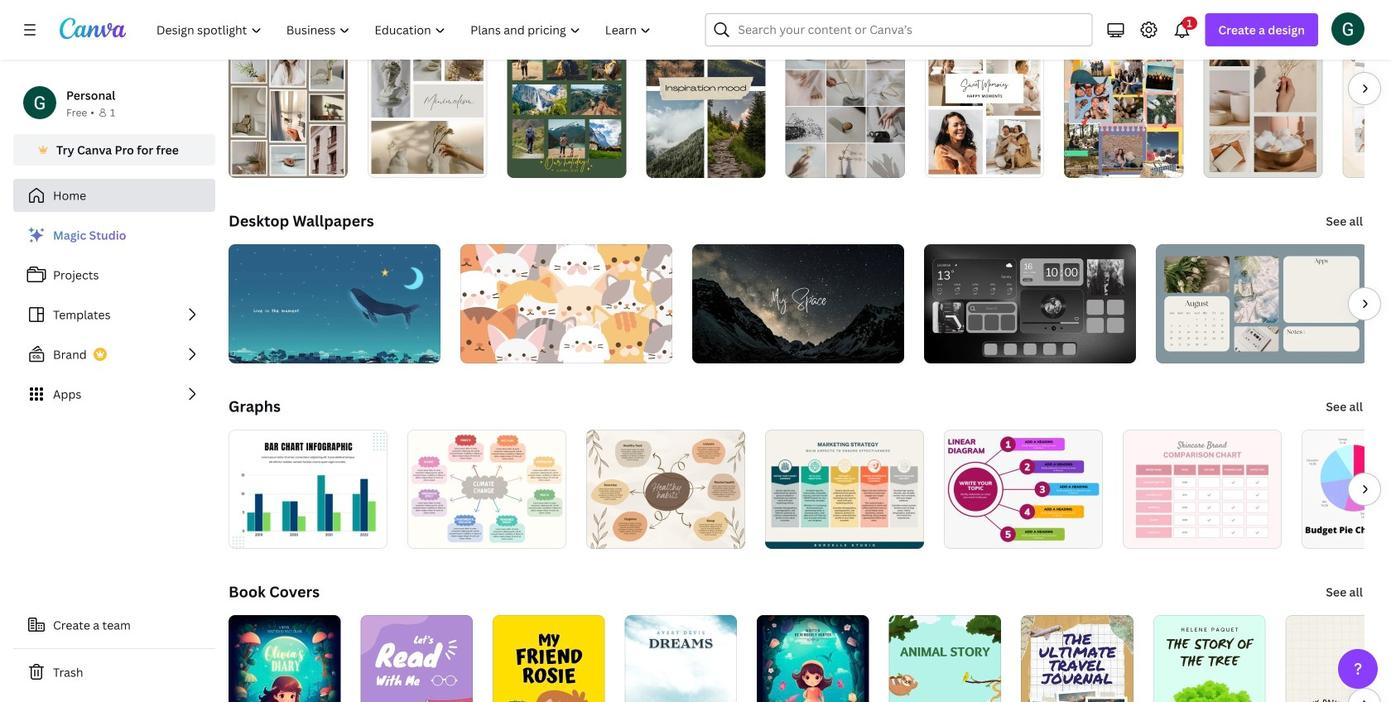 Task type: vqa. For each thing, say whether or not it's contained in the screenshot.
'John Smith' icon
no



Task type: describe. For each thing, give the bounding box(es) containing it.
top level navigation element
[[146, 13, 665, 46]]



Task type: locate. For each thing, give the bounding box(es) containing it.
None search field
[[705, 13, 1092, 46]]

list
[[13, 219, 215, 411]]

Search search field
[[738, 14, 1059, 46]]

greg robinson image
[[1331, 12, 1365, 45]]



